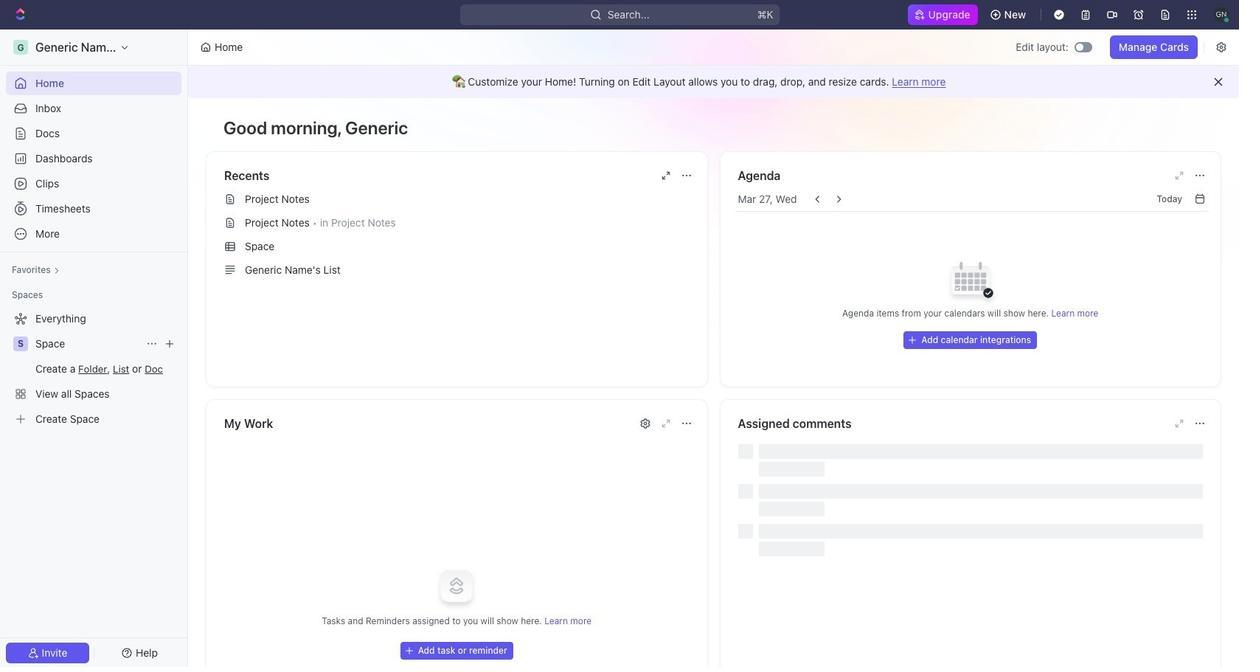 Task type: describe. For each thing, give the bounding box(es) containing it.
generic name's workspace, , element
[[13, 40, 28, 55]]

space, , element
[[13, 336, 28, 351]]



Task type: locate. For each thing, give the bounding box(es) containing it.
sidebar navigation
[[0, 30, 191, 667]]

tree
[[6, 307, 182, 431]]

alert
[[188, 66, 1240, 98]]

tree inside sidebar navigation
[[6, 307, 182, 431]]



Task type: vqa. For each thing, say whether or not it's contained in the screenshot.
Space, , element
yes



